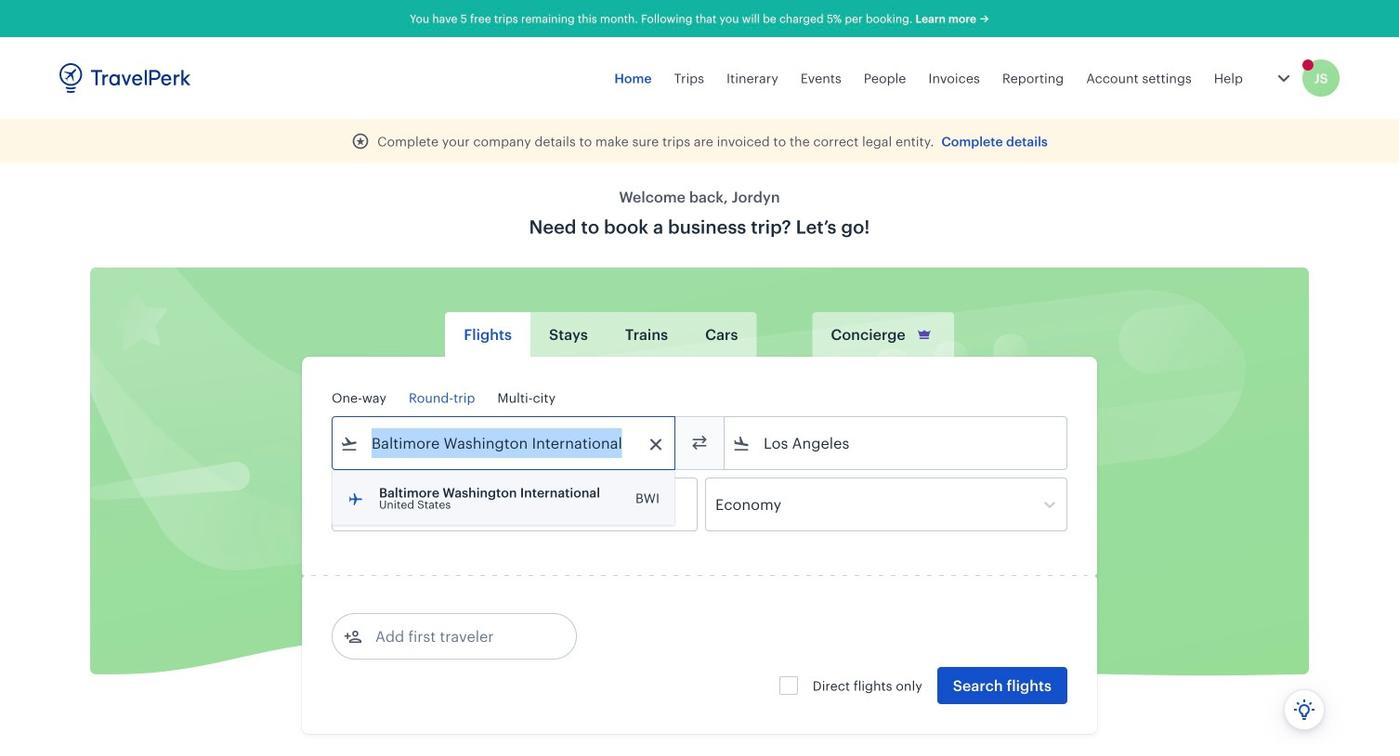 Task type: describe. For each thing, give the bounding box(es) containing it.
Add first traveler search field
[[363, 622, 556, 652]]



Task type: vqa. For each thing, say whether or not it's contained in the screenshot.
Calendar application
no



Task type: locate. For each thing, give the bounding box(es) containing it.
From search field
[[359, 429, 651, 458]]

To search field
[[751, 429, 1043, 458]]

Depart text field
[[359, 479, 455, 531]]

Return text field
[[469, 479, 566, 531]]



